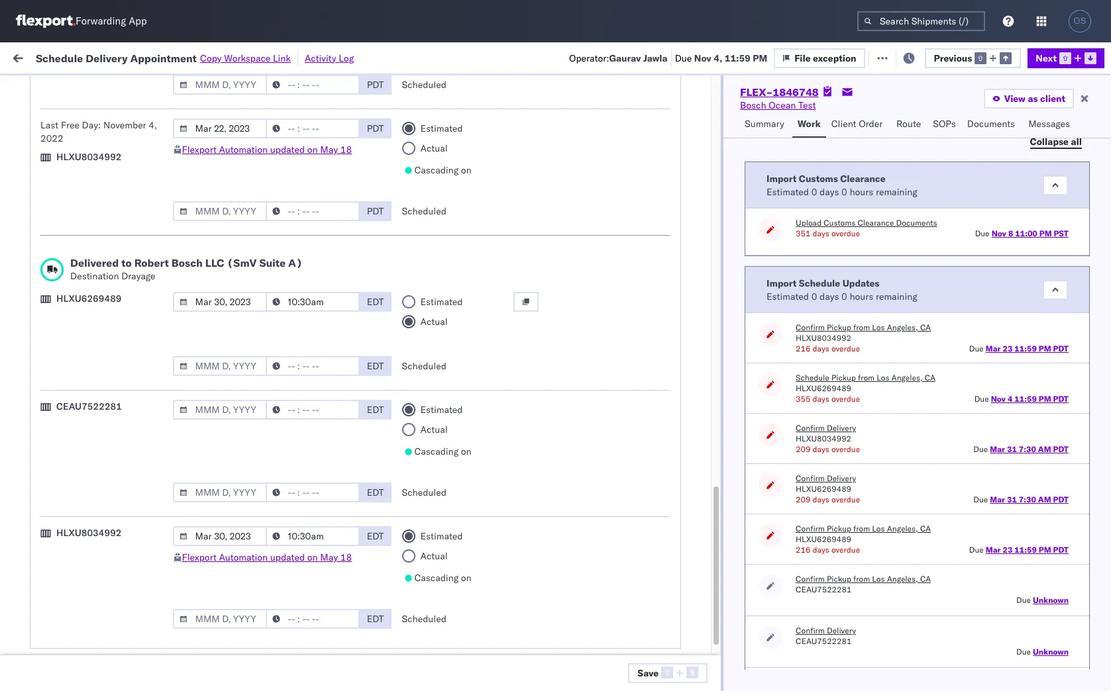 Task type: locate. For each thing, give the bounding box(es) containing it.
netherlands inside confirm pickup from rotterdam, netherlands
[[30, 634, 82, 646]]

209 days overdue down "confirm delivery hlxu6269489"
[[796, 495, 860, 505]]

numbers inside button
[[823, 108, 856, 118]]

confirm inside confirm delivery ceau7522281 due unknown
[[796, 626, 825, 636]]

uetu5238478
[[857, 307, 921, 319], [857, 337, 921, 349], [857, 366, 921, 378], [857, 395, 921, 407]]

mar 23 11:59 pm pdt button up nov 4 11:59 pm pdt button
[[986, 344, 1069, 354]]

2 vandelay from the left
[[547, 512, 586, 524]]

delivery up confirm pickup from los angeles, ca
[[72, 336, 106, 348]]

resize handle column header for mode
[[439, 103, 455, 692]]

28,
[[292, 541, 307, 553]]

1 vertical spatial schedule pickup from rotterdam, netherlands
[[30, 592, 172, 617]]

11:59 down --
[[1015, 545, 1037, 555]]

maeu9408431
[[1007, 454, 1074, 465], [1007, 483, 1074, 495], [1007, 541, 1074, 553], [1007, 658, 1074, 670]]

due inside confirm delivery ceau7522281 due unknown
[[1016, 647, 1031, 657]]

client left "name"
[[461, 108, 483, 118]]

overdue right '351'
[[831, 229, 860, 239]]

due mar 31 7:30 am pdt for confirm delivery hlxu8034992
[[974, 445, 1069, 455]]

0 vertical spatial 23
[[1003, 344, 1013, 354]]

3 11:59 pm pdt, nov 4, 2022 from the top
[[213, 249, 335, 261]]

confirm inside confirm pickup from los angeles, ca
[[30, 359, 64, 371]]

2 maeu9408431 from the top
[[1007, 483, 1074, 495]]

schedule delivery appointment link for flex-1846748
[[30, 161, 163, 174]]

resize handle column header for deadline
[[333, 103, 349, 692]]

ca inside 'schedule pickup from los angeles, ca hlxu6269489'
[[925, 373, 936, 383]]

1 vertical spatial remaining
[[876, 291, 918, 302]]

flex-1889466 for 11:59 pm pst, dec 13, 2022
[[701, 308, 770, 320]]

10 resize handle column header from the left
[[1090, 103, 1106, 692]]

due mar 31 7:30 am pdt up --
[[974, 495, 1069, 505]]

file down search shipments (/) 'text field'
[[884, 51, 901, 63]]

2023
[[315, 424, 338, 436], [309, 483, 332, 495], [315, 512, 338, 524], [309, 541, 332, 553], [309, 599, 332, 611], [310, 628, 333, 640]]

1 horizontal spatial 11:00
[[1015, 229, 1037, 239]]

4 edt from the top
[[367, 487, 384, 499]]

2130387 for 11:00 pm pst, feb 2, 2023
[[730, 628, 770, 640]]

8:30 up 5:30
[[213, 541, 233, 553]]

msdu7304509
[[786, 424, 853, 436]]

pm down 12:00 am pdt, aug 19, 2022
[[242, 191, 256, 203]]

forwarding app link
[[16, 15, 147, 28]]

0 vertical spatial mar 23 11:59 pm pdt button
[[986, 344, 1069, 354]]

updated down the "deadline" button
[[270, 144, 305, 156]]

west
[[588, 512, 609, 524]]

flex-2130387 for 8:30 pm pst, jan 23, 2023
[[701, 483, 770, 495]]

confirm pickup from los angeles, ca button
[[796, 323, 931, 333], [30, 358, 188, 386], [796, 524, 931, 535], [796, 574, 931, 585]]

5 -- : -- -- text field from the top
[[265, 483, 359, 503]]

confirm pickup from los angeles, ca button down confirm pickup from los angeles, ca hlxu6269489
[[796, 574, 931, 585]]

automation for edt
[[219, 552, 268, 564]]

1 vertical spatial 209 days overdue
[[796, 495, 860, 505]]

confirm inside confirm pickup from los angeles, ca hlxu6269489
[[796, 524, 825, 534]]

ocean fcl for 8:30 pm pst, jan 28, 2023
[[402, 541, 448, 553]]

2 schedule delivery appointment link from the top
[[30, 336, 163, 349]]

nov
[[694, 52, 711, 64], [282, 191, 299, 203], [282, 220, 299, 232], [992, 229, 1006, 239], [282, 249, 299, 261], [991, 394, 1006, 404]]

schedule for 2nd schedule pickup from los angeles, ca link from the bottom of the page
[[30, 417, 70, 429]]

0 vertical spatial dec
[[281, 308, 298, 320]]

1 vertical spatial automation
[[219, 552, 268, 564]]

1 vertical spatial 8:30
[[213, 541, 233, 553]]

2130387
[[730, 454, 770, 465], [730, 483, 770, 495], [730, 541, 770, 553], [730, 628, 770, 640], [730, 658, 770, 670]]

4 actual from the top
[[420, 551, 448, 563]]

uetu5238478 down 'schedule pickup from los angeles, ca hlxu6269489'
[[857, 395, 921, 407]]

upload
[[30, 126, 61, 137], [796, 218, 822, 228], [30, 271, 61, 283], [30, 534, 61, 546]]

2023 down 8:30 pm pst, jan 23, 2023
[[315, 512, 338, 524]]

4, right suite
[[301, 249, 310, 261]]

2 31 from the top
[[1007, 495, 1017, 505]]

delivery up abcd1234560
[[827, 474, 856, 484]]

11:59 down 6:00
[[213, 424, 239, 436]]

0 vertical spatial 11:59 pm pdt, nov 4, 2022
[[213, 191, 335, 203]]

0 vertical spatial 2130384
[[730, 570, 770, 582]]

hlxu8034992 inside confirm pickup from los angeles, ca hlxu8034992
[[796, 333, 851, 343]]

confirm inside "confirm delivery hlxu6269489"
[[796, 474, 825, 484]]

mar for confirm delivery hlxu8034992
[[990, 445, 1005, 455]]

8:30 for 8:30 pm pst, jan 28, 2023
[[213, 541, 233, 553]]

due mar 31 7:30 am pdt down due nov 4 11:59 pm pdt
[[974, 445, 1069, 455]]

1 vertical spatial schedule pickup from rotterdam, netherlands link
[[30, 591, 188, 618]]

4,
[[714, 52, 722, 64], [149, 119, 157, 131], [301, 191, 310, 203], [301, 220, 310, 232], [301, 249, 310, 261]]

remaining for import customs clearance
[[876, 186, 918, 198]]

at
[[264, 51, 272, 63]]

schedule for 8:30 pm pst, jan 23, 2023 the schedule pickup from rotterdam, netherlands link
[[30, 475, 70, 487]]

216 days overdue down confirm pickup from los angeles, ca hlxu8034992
[[796, 344, 860, 354]]

pickup inside confirm pickup from rotterdam, netherlands
[[67, 621, 95, 633]]

1 integration from the top
[[547, 454, 593, 465]]

0 horizontal spatial exception
[[813, 52, 856, 64]]

schedule delivery appointment link
[[30, 161, 163, 174], [30, 336, 163, 349], [30, 452, 163, 465], [30, 569, 163, 582]]

2 flexport automation updated on may 18 from the top
[[182, 552, 352, 564]]

4, down '19,'
[[301, 191, 310, 203]]

0 vertical spatial rotterdam,
[[125, 475, 172, 487]]

1 vertical spatial mar 23 11:59 pm pdt button
[[986, 545, 1069, 555]]

ocean
[[769, 99, 796, 111], [402, 133, 429, 145], [402, 162, 429, 174], [490, 162, 517, 174], [402, 220, 429, 232], [402, 279, 429, 291], [490, 279, 517, 291], [402, 308, 429, 320], [490, 308, 517, 320], [402, 366, 429, 378], [402, 395, 429, 407], [490, 395, 517, 407], [576, 395, 603, 407], [402, 424, 429, 436], [402, 454, 429, 465], [402, 483, 429, 495], [402, 512, 429, 524], [402, 541, 429, 553], [402, 570, 429, 582]]

0 vertical spatial automation
[[219, 144, 268, 156]]

flex-1889466
[[701, 308, 770, 320], [701, 337, 770, 349], [701, 366, 770, 378], [701, 395, 770, 407]]

2130387 for 8:30 pm pst, jan 28, 2023
[[730, 541, 770, 553]]

flexport automation updated on may 18
[[182, 144, 352, 156], [182, 552, 352, 564]]

flex-2130384
[[701, 570, 770, 582], [701, 599, 770, 611]]

2 1889466 from the top
[[730, 337, 770, 349]]

23 up 4
[[1003, 344, 1013, 354]]

24, up 12, on the bottom of the page
[[295, 395, 310, 407]]

edt for -- : -- -- text field for third mmm d, yyyy text box from the top of the page
[[367, 487, 384, 499]]

2 schedule pickup from los angeles, ca from the top
[[30, 213, 179, 238]]

schedule pickup from rotterdam, netherlands link
[[30, 475, 188, 501], [30, 591, 188, 618]]

1 due mar 31 7:30 am pdt from the top
[[974, 445, 1069, 455]]

0 vertical spatial 216
[[796, 344, 811, 354]]

abcdefg78456546 for 6:00 am pst, dec 24, 2022
[[1007, 395, 1096, 407]]

schedule delivery appointment button for flex-1889466
[[30, 336, 163, 350]]

actions
[[1061, 108, 1089, 118]]

remaining
[[876, 186, 918, 198], [876, 291, 918, 302]]

2 vertical spatial ceau7522281
[[796, 637, 852, 647]]

1 vertical spatial due mar 23 11:59 pm pdt
[[969, 545, 1069, 555]]

schedule delivery appointment button for flex-2130387
[[30, 452, 163, 467]]

11:59 up nov 4 11:59 pm pdt button
[[1015, 344, 1037, 354]]

1 209 days overdue from the top
[[796, 445, 860, 455]]

angeles, inside 'schedule pickup from los angeles, ca hlxu6269489'
[[892, 373, 923, 383]]

maeu9408431 down nov 4 11:59 pm pdt button
[[1007, 454, 1074, 465]]

due nov 4 11:59 pm pdt
[[974, 394, 1069, 404]]

9 ocean fcl from the top
[[402, 454, 448, 465]]

confirm delivery button down confirm pickup from los angeles, ca
[[30, 394, 101, 408]]

documents
[[967, 118, 1015, 130], [30, 139, 78, 151], [896, 218, 937, 228], [30, 285, 78, 296], [30, 547, 78, 559]]

1 vertical spatial ceau7522281
[[796, 585, 852, 595]]

2 lhuu7894563, from the top
[[786, 337, 854, 349]]

confirm delivery button up abcd1234560
[[796, 474, 856, 484]]

2 vertical spatial rotterdam,
[[120, 621, 167, 633]]

flexport automation updated on may 18 down the "deadline" button
[[182, 144, 352, 156]]

4, up flex id button
[[714, 52, 722, 64]]

1 vertical spatial cascading
[[414, 446, 459, 458]]

schedule inside import schedule updates estimated 0 days 0 hours remaining
[[799, 277, 840, 289]]

11:59 down 12:00 on the left top
[[213, 191, 239, 203]]

automation down '11:59 pm pst, jan 24, 2023'
[[219, 552, 268, 564]]

may
[[320, 144, 338, 156], [320, 552, 338, 564]]

0 horizontal spatial file
[[795, 52, 811, 64]]

unknown button
[[1033, 596, 1069, 606], [1033, 647, 1069, 657]]

view as client
[[1004, 93, 1065, 105]]

3 gvcu5265864 from the top
[[786, 541, 851, 553]]

355 days overdue
[[796, 394, 860, 404]]

216 for hlxu6269489
[[796, 545, 811, 555]]

1 vertical spatial flexport automation updated on may 18 button
[[182, 552, 352, 564]]

1 vertical spatial unknown
[[1033, 647, 1069, 657]]

1 integration test account - karl lagerfeld from the top
[[547, 454, 720, 465]]

0 vertical spatial work
[[145, 51, 168, 63]]

due for nov 8 11:00 pm pst button
[[975, 229, 990, 239]]

lhuu7894563, uetu5238478 for 4:00 pm pst, dec 23, 2022
[[786, 366, 921, 378]]

0 vertical spatial flexport automation updated on may 18 button
[[182, 144, 352, 156]]

remaining inside import customs clearance estimated 0 days 0 hours remaining
[[876, 186, 918, 198]]

1 automation from the top
[[219, 144, 268, 156]]

1 vertical spatial upload customs clearance documents button
[[796, 218, 937, 229]]

remaining for import schedule updates
[[876, 291, 918, 302]]

-
[[653, 454, 658, 465], [653, 483, 658, 495], [1007, 512, 1013, 524], [1013, 512, 1019, 524], [653, 541, 658, 553], [653, 570, 658, 582], [653, 599, 658, 611], [653, 628, 658, 640], [653, 658, 658, 670]]

0 vertical spatial netherlands
[[30, 489, 82, 501]]

0 horizontal spatial vandelay
[[461, 512, 499, 524]]

0 vertical spatial import
[[113, 51, 143, 63]]

dec up the 6:00 am pst, dec 24, 2022
[[275, 366, 292, 378]]

delivery inside confirm delivery ceau7522281 due unknown
[[827, 626, 856, 636]]

2 vertical spatial upload customs clearance documents link
[[30, 533, 188, 560]]

1 may from the top
[[320, 144, 338, 156]]

0 vertical spatial 24,
[[295, 395, 310, 407]]

flexport automation updated on may 18 button for pdt
[[182, 144, 352, 156]]

0 vertical spatial 7:30
[[1019, 445, 1036, 455]]

due nov 4, 11:59 pm
[[675, 52, 767, 64]]

0 vertical spatial cascading
[[414, 164, 459, 176]]

4 uetu5238478 from the top
[[857, 395, 921, 407]]

2 2130387 from the top
[[730, 483, 770, 495]]

schedule for schedule delivery appointment link corresponding to flex-2130387
[[30, 453, 70, 465]]

1 vertical spatial 11:59 pm pdt, nov 4, 2022
[[213, 220, 335, 232]]

gvcu5265864 for 8:30 pm pst, jan 23, 2023
[[786, 482, 851, 494]]

209 for confirm delivery hlxu6269489
[[796, 495, 811, 505]]

pst, left feb
[[258, 628, 279, 640]]

upload customs clearance documents link for flex-1846748
[[30, 271, 188, 297]]

1 vertical spatial work
[[798, 118, 821, 130]]

23
[[1003, 344, 1013, 354], [1003, 545, 1013, 555]]

from inside 'schedule pickup from los angeles, ca hlxu6269489'
[[858, 373, 875, 383]]

flex-1660288 button
[[680, 130, 772, 148], [680, 130, 772, 148]]

0 vertical spatial unknown
[[1033, 596, 1069, 606]]

flexport for pdt
[[182, 144, 217, 156]]

integration test account - karl lagerfeld
[[547, 454, 720, 465], [547, 483, 720, 495], [547, 541, 720, 553], [547, 570, 720, 582], [547, 599, 720, 611], [547, 628, 720, 640], [547, 658, 720, 670]]

1 vertical spatial unknown button
[[1033, 647, 1069, 657]]

zimu3048342
[[1007, 599, 1070, 611]]

mar 31 7:30 am pdt button down nov 4 11:59 pm pdt button
[[990, 445, 1069, 455]]

maeu9408431 down zimu3048342
[[1007, 658, 1074, 670]]

copy
[[200, 52, 222, 64]]

overdue down confirm pickup from los angeles, ca hlxu8034992
[[831, 344, 860, 354]]

confirm
[[796, 323, 825, 333], [30, 359, 64, 371], [30, 395, 64, 406], [796, 423, 825, 433], [796, 474, 825, 484], [796, 524, 825, 534], [796, 574, 825, 584], [30, 621, 64, 633], [796, 626, 825, 636]]

8 fcl from the top
[[431, 424, 448, 436]]

link
[[273, 52, 291, 64]]

import
[[113, 51, 143, 63], [767, 173, 797, 185], [767, 277, 797, 289]]

cascading on for ceau7522281
[[414, 446, 472, 458]]

cascading
[[414, 164, 459, 176], [414, 446, 459, 458], [414, 572, 459, 584]]

2023 for 8:30 pm pst, jan 28, 2023
[[309, 541, 332, 553]]

jan for 12,
[[281, 424, 296, 436]]

automation for pdt
[[219, 144, 268, 156]]

(smv
[[227, 256, 257, 270]]

customs inside import customs clearance estimated 0 days 0 hours remaining
[[799, 173, 838, 185]]

2 mar 23 11:59 pm pdt button from the top
[[986, 545, 1069, 555]]

216 days overdue up nyku9743990 on the bottom
[[796, 545, 860, 555]]

2 2130384 from the top
[[730, 599, 770, 611]]

file
[[884, 51, 901, 63], [795, 52, 811, 64]]

fcl for 8:30 pm pst, jan 23, 2023
[[431, 483, 448, 495]]

0 vertical spatial 18
[[340, 144, 352, 156]]

0 vertical spatial remaining
[[876, 186, 918, 198]]

mbl/mawb numbers button
[[1000, 100, 1093, 124]]

1 209 from the top
[[796, 445, 811, 455]]

jan for 28,
[[275, 541, 290, 553]]

1 vertical spatial 216 days overdue
[[796, 545, 860, 555]]

pst, down the 6:00 am pst, dec 24, 2022
[[258, 424, 279, 436]]

23, up '11:59 pm pst, jan 24, 2023'
[[292, 483, 307, 495]]

2 edt from the top
[[367, 360, 384, 372]]

4, up a)
[[301, 220, 310, 232]]

5 ocean fcl from the top
[[402, 308, 448, 320]]

0 vertical spatial upload customs clearance documents button
[[30, 125, 188, 153]]

on
[[325, 51, 335, 63], [307, 144, 318, 156], [461, 164, 472, 176], [461, 446, 472, 458], [307, 552, 318, 564], [461, 572, 472, 584]]

2 may from the top
[[320, 552, 338, 564]]

pdt, down 12:00 am pdt, aug 19, 2022
[[258, 191, 279, 203]]

client
[[1040, 93, 1065, 105]]

pm down '11:59 pm pst, jan 24, 2023'
[[236, 541, 250, 553]]

confirm pickup from los angeles, ca hlxu8034992
[[796, 323, 931, 343]]

mar 31 7:30 am pdt button
[[990, 445, 1069, 455], [990, 495, 1069, 505]]

2 remaining from the top
[[876, 291, 918, 302]]

netherlands for 11:00 pm pst, feb 2, 2023
[[30, 634, 82, 646]]

client inside "button"
[[461, 108, 483, 118]]

1 vertical spatial due mar 31 7:30 am pdt
[[974, 495, 1069, 505]]

hours for clearance
[[850, 186, 874, 198]]

216 up nyku9743990 on the bottom
[[796, 545, 811, 555]]

overdue down "confirm delivery hlxu6269489"
[[831, 495, 860, 505]]

4:00 pm pst, dec 23, 2022
[[213, 366, 334, 378]]

2 upload customs clearance documents link from the top
[[30, 271, 188, 297]]

2023 for 11:59 pm pst, jan 24, 2023
[[315, 512, 338, 524]]

0 vertical spatial -- : -- -- text field
[[265, 201, 359, 221]]

MMM D, YYYY text field
[[173, 119, 267, 138], [173, 201, 267, 221], [173, 356, 267, 376], [173, 400, 267, 420], [173, 527, 267, 547]]

days up nyku9743990 on the bottom
[[813, 545, 829, 555]]

2 18 from the top
[[340, 552, 352, 564]]

pst, left 13,
[[258, 308, 279, 320]]

scheduled for hlxu8034992
[[402, 614, 446, 625]]

my
[[13, 48, 34, 67]]

11:59 pm pdt, nov 4, 2022 down 12:00 am pdt, aug 19, 2022
[[213, 191, 335, 203]]

pm up (smv
[[242, 220, 256, 232]]

1889466 for 6:00 am pst, dec 24, 2022
[[730, 395, 770, 407]]

resize handle column header
[[189, 103, 205, 692], [333, 103, 349, 692], [379, 103, 395, 692], [439, 103, 455, 692], [525, 103, 541, 692], [657, 103, 673, 692], [763, 103, 779, 692], [985, 103, 1000, 692], [1077, 103, 1093, 692], [1090, 103, 1106, 692]]

hours up 351 days overdue
[[850, 186, 874, 198]]

2023 right 12, on the bottom of the page
[[315, 424, 338, 436]]

4 hlxu6269489, from the top
[[856, 249, 924, 261]]

numbers inside mbl/mawb numbers
[[1007, 113, 1040, 123]]

5 overdue from the top
[[831, 495, 860, 505]]

client inside client order button
[[831, 118, 856, 130]]

0 vertical spatial hours
[[850, 186, 874, 198]]

11:59 pm pdt, nov 4, 2022 up suite
[[213, 220, 335, 232]]

1 vertical spatial -- : -- -- text field
[[265, 400, 359, 420]]

hlxu6269489 inside confirm pickup from los angeles, ca hlxu6269489
[[796, 535, 851, 545]]

4 abcdefg78456546 from the top
[[1007, 395, 1096, 407]]

next button
[[1028, 48, 1104, 68]]

overdue down 'schedule pickup from los angeles, ca hlxu6269489'
[[831, 394, 860, 404]]

1 vertical spatial 24,
[[298, 512, 312, 524]]

0 vertical spatial schedule pickup from rotterdam, netherlands button
[[30, 475, 188, 503]]

1 vertical spatial 209
[[796, 495, 811, 505]]

3 cascading from the top
[[414, 572, 459, 584]]

from inside confirm pickup from los angeles, ca hlxu8034992
[[853, 323, 870, 333]]

schedule delivery appointment link for flex-1889466
[[30, 336, 163, 349]]

1 vertical spatial dec
[[275, 366, 292, 378]]

12 ocean fcl from the top
[[402, 541, 448, 553]]

jan for 30,
[[275, 599, 290, 611]]

overdue down confirm delivery hlxu8034992
[[831, 445, 860, 455]]

flexport automation updated on may 18 for pdt
[[182, 144, 352, 156]]

1 vertical spatial upload customs clearance documents link
[[30, 271, 188, 297]]

rotterdam, inside confirm pickup from rotterdam, netherlands
[[120, 621, 167, 633]]

order
[[859, 118, 883, 130]]

ca inside confirm pickup from los angeles, ca hlxu6269489
[[920, 524, 931, 534]]

ocean fcl for 11:59 pm pst, jan 12, 2023
[[402, 424, 448, 436]]

view as client button
[[984, 89, 1074, 109]]

mar 23 11:59 pm pdt button
[[986, 344, 1069, 354], [986, 545, 1069, 555]]

nov right (smv
[[282, 249, 299, 261]]

customs
[[63, 126, 100, 137], [799, 173, 838, 185], [824, 218, 856, 228], [63, 271, 100, 283], [63, 534, 100, 546]]

2 flex-2130384 from the top
[[701, 599, 770, 611]]

blocked,
[[163, 82, 196, 92]]

1 vertical spatial mar 31 7:30 am pdt button
[[990, 495, 1069, 505]]

test123456
[[1007, 162, 1063, 174], [1007, 191, 1063, 203], [1007, 220, 1063, 232], [1007, 249, 1063, 261], [1007, 279, 1063, 291]]

overdue for confirm pickup from los angeles, ca hlxu6269489
[[831, 545, 860, 555]]

work inside work button
[[798, 118, 821, 130]]

0 vertical spatial flexport
[[182, 144, 217, 156]]

previous
[[934, 52, 972, 64]]

216 days overdue for hlxu8034992
[[796, 344, 860, 354]]

1 vertical spatial import
[[767, 173, 797, 185]]

confirm inside confirm pickup from los angeles, ca ceau7522281 due unknown
[[796, 574, 825, 584]]

1 vertical spatial 11:00
[[213, 628, 239, 640]]

1 mar 31 7:30 am pdt button from the top
[[990, 445, 1069, 455]]

flex id button
[[673, 105, 766, 119]]

import for import customs clearance estimated 0 days 0 hours remaining
[[767, 173, 797, 185]]

0 vertical spatial 209
[[796, 445, 811, 455]]

0 vertical spatial may
[[320, 144, 338, 156]]

23 for confirm pickup from los angeles, ca hlxu8034992
[[1003, 344, 1013, 354]]

1 vertical spatial flex-2130384
[[701, 599, 770, 611]]

0 vertical spatial due mar 31 7:30 am pdt
[[974, 445, 1069, 455]]

6 -- : -- -- text field from the top
[[265, 527, 359, 547]]

due inside confirm pickup from los angeles, ca ceau7522281 due unknown
[[1016, 596, 1031, 606]]

file exception up container numbers in the top right of the page
[[795, 52, 856, 64]]

exception
[[903, 51, 946, 63], [813, 52, 856, 64]]

pickup inside 'schedule pickup from los angeles, ca hlxu6269489'
[[831, 373, 856, 383]]

schedule delivery appointment up confirm pickup from los angeles, ca
[[30, 336, 163, 348]]

1 hours from the top
[[850, 186, 874, 198]]

0 vertical spatial 216 days overdue
[[796, 344, 860, 354]]

3 abcdefg78456546 from the top
[[1007, 366, 1096, 378]]

1 horizontal spatial numbers
[[1007, 113, 1040, 123]]

delivery up confirm pickup from rotterdam, netherlands
[[72, 569, 106, 581]]

0 vertical spatial unknown button
[[1033, 596, 1069, 606]]

3 ocean fcl from the top
[[402, 220, 448, 232]]

work up "caiu7969337" in the right of the page
[[798, 118, 821, 130]]

angeles, inside confirm pickup from los angeles, ca ceau7522281 due unknown
[[887, 574, 918, 584]]

1 vertical spatial updated
[[270, 552, 305, 564]]

delivery inside "confirm delivery hlxu6269489"
[[827, 474, 856, 484]]

1 vertical spatial 2130384
[[730, 599, 770, 611]]

days down confirm delivery hlxu8034992
[[813, 445, 829, 455]]

11 fcl from the top
[[431, 512, 448, 524]]

0 horizontal spatial client
[[461, 108, 483, 118]]

client for client name
[[461, 108, 483, 118]]

due mar 23 11:59 pm pdt down --
[[969, 545, 1069, 555]]

760 at risk
[[244, 51, 290, 63]]

0 vertical spatial due mar 23 11:59 pm pdt
[[969, 344, 1069, 354]]

pst, up '11:59 pm pst, jan 24, 2023'
[[253, 483, 273, 495]]

flex-2130387 button
[[680, 450, 772, 469], [680, 450, 772, 469], [680, 479, 772, 498], [680, 479, 772, 498], [680, 538, 772, 556], [680, 538, 772, 556], [680, 625, 772, 644], [680, 625, 772, 644], [680, 654, 772, 673], [680, 654, 772, 673]]

-- : -- -- text field
[[265, 201, 359, 221], [265, 400, 359, 420]]

2 vertical spatial cascading
[[414, 572, 459, 584]]

1 vertical spatial netherlands
[[30, 605, 82, 617]]

netherlands for 8:30 pm pst, jan 23, 2023
[[30, 489, 82, 501]]

1 updated from the top
[[270, 144, 305, 156]]

numbers down mbl/mawb
[[1007, 113, 1040, 123]]

pdt, for third schedule pickup from los angeles, ca link from the top
[[258, 249, 279, 261]]

remaining inside import schedule updates estimated 0 days 0 hours remaining
[[876, 291, 918, 302]]

216 for hlxu8034992
[[796, 344, 811, 354]]

file up the flex-1846748 link
[[795, 52, 811, 64]]

upload customs clearance documents button for flex-1846748
[[30, 271, 188, 298]]

flexport automation updated on may 18 down '11:59 pm pst, jan 24, 2023'
[[182, 552, 352, 564]]

1 vertical spatial hours
[[850, 291, 874, 302]]

numbers for mbl/mawb numbers
[[1007, 113, 1040, 123]]

updated down '11:59 pm pst, jan 24, 2023'
[[270, 552, 305, 564]]

23, for 2023
[[292, 483, 307, 495]]

flex-1889466 for 6:00 am pst, dec 24, 2022
[[701, 395, 770, 407]]

2 vertical spatial 11:59 pm pdt, nov 4, 2022
[[213, 249, 335, 261]]

23 down --
[[1003, 545, 1013, 555]]

-- : -- -- text field
[[265, 75, 359, 95], [265, 119, 359, 138], [265, 292, 359, 312], [265, 356, 359, 376], [265, 483, 359, 503], [265, 527, 359, 547], [265, 610, 359, 629]]

2 vertical spatial dec
[[276, 395, 293, 407]]

4 fcl from the top
[[431, 279, 448, 291]]

205 on track
[[305, 51, 359, 63]]

pdt, for flex-1660288 upload customs clearance documents link
[[259, 133, 280, 145]]

numbers left order
[[823, 108, 856, 118]]

updates
[[843, 277, 879, 289]]

los inside confirm pickup from los angeles, ca hlxu6269489
[[872, 524, 885, 534]]

5:30
[[213, 599, 233, 611]]

11:00 right 8
[[1015, 229, 1037, 239]]

MMM D, YYYY text field
[[173, 75, 267, 95], [173, 292, 267, 312], [173, 483, 267, 503], [173, 610, 267, 629]]

3 2130387 from the top
[[730, 541, 770, 553]]

unknown button for confirm delivery ceau7522281 due unknown
[[1033, 647, 1069, 657]]

abcdefg78456546
[[1007, 308, 1096, 320], [1007, 337, 1096, 349], [1007, 366, 1096, 378], [1007, 395, 1096, 407]]

schedule inside 'schedule pickup from los angeles, ca hlxu6269489'
[[796, 373, 829, 383]]

1 vertical spatial flexport automation updated on may 18
[[182, 552, 352, 564]]

confirm inside confirm pickup from rotterdam, netherlands
[[30, 621, 64, 633]]

delivery
[[86, 51, 128, 65], [72, 161, 106, 173], [72, 336, 106, 348], [67, 395, 101, 406], [827, 423, 856, 433], [72, 453, 106, 465], [827, 474, 856, 484], [72, 569, 106, 581], [827, 626, 856, 636]]

209 days overdue down confirm delivery hlxu8034992
[[796, 445, 860, 455]]

flex-2130387
[[701, 454, 770, 465], [701, 483, 770, 495], [701, 541, 770, 553], [701, 628, 770, 640], [701, 658, 770, 670]]

2 schedule delivery appointment from the top
[[30, 336, 163, 348]]

confirm delivery button for confirm delivery ceau7522281 due unknown
[[796, 626, 856, 637]]

2 gvcu5265864 from the top
[[786, 482, 851, 494]]

hlxu8034992 inside confirm delivery hlxu8034992
[[796, 434, 851, 444]]

confirm delivery button for confirm delivery hlxu6269489
[[796, 474, 856, 484]]

1 vertical spatial 216
[[796, 545, 811, 555]]

6 edt from the top
[[367, 614, 384, 625]]

los inside 'schedule pickup from los angeles, ca hlxu6269489'
[[877, 373, 889, 383]]

schedule for schedule delivery appointment link associated with flex-1846748
[[30, 161, 70, 173]]

ceau7522281 inside confirm delivery ceau7522281 due unknown
[[796, 637, 852, 647]]

client for client order
[[831, 118, 856, 130]]

schedule for 5:30 pm pst, jan 30, 2023 the schedule pickup from rotterdam, netherlands link
[[30, 592, 70, 604]]

0 horizontal spatial file exception
[[795, 52, 856, 64]]

5 schedule pickup from los angeles, ca from the top
[[30, 417, 179, 442]]

updated
[[270, 144, 305, 156], [270, 552, 305, 564]]

0 vertical spatial flex-2130384
[[701, 570, 770, 582]]

confirm inside confirm delivery hlxu8034992
[[796, 423, 825, 433]]

pst, up 11:00 pm pst, feb 2, 2023
[[253, 599, 273, 611]]

30,
[[292, 599, 307, 611]]

2 23 from the top
[[1003, 545, 1013, 555]]

-- : -- -- text field up 12, on the bottom of the page
[[265, 400, 359, 420]]

1 due mar 23 11:59 pm pdt from the top
[[969, 344, 1069, 354]]

delivery inside confirm delivery hlxu8034992
[[827, 423, 856, 433]]

uetu5238478 for 4:00 pm pst, dec 23, 2022
[[857, 366, 921, 378]]

flexport automation updated on may 18 button down '11:59 pm pst, jan 24, 2023'
[[182, 552, 352, 564]]

schedule delivery appointment link up confirm pickup from los angeles, ca
[[30, 336, 163, 349]]

7 resize handle column header from the left
[[763, 103, 779, 692]]

0 vertical spatial 23,
[[295, 366, 309, 378]]

216 up 355
[[796, 344, 811, 354]]

ready for work, blocked, in progress
[[102, 82, 241, 92]]

los inside confirm pickup from los angeles, ca hlxu8034992
[[872, 323, 885, 333]]

file exception down search shipments (/) 'text field'
[[884, 51, 946, 63]]

3 netherlands from the top
[[30, 634, 82, 646]]

0 vertical spatial updated
[[270, 144, 305, 156]]

bosch inside the "delivered to robert bosch llc (smv suite a) destination drayage"
[[171, 256, 203, 270]]

import inside button
[[113, 51, 143, 63]]

work up work, on the left top of page
[[145, 51, 168, 63]]

netherlands for 5:30 pm pst, jan 30, 2023
[[30, 605, 82, 617]]

delivery down 355 days overdue
[[827, 423, 856, 433]]

4 flex-1889466 from the top
[[701, 395, 770, 407]]

angeles, inside confirm pickup from los angeles, ca hlxu6269489
[[887, 524, 918, 534]]

2023 for 11:00 pm pst, feb 2, 2023
[[310, 628, 333, 640]]

5 integration from the top
[[547, 599, 593, 611]]

11:59 pm pdt, nov 4, 2022
[[213, 191, 335, 203], [213, 220, 335, 232], [213, 249, 335, 261]]

resize handle column header for mbl/mawb numbers
[[1090, 103, 1106, 692]]

3 cascading on from the top
[[414, 572, 472, 584]]

1 23 from the top
[[1003, 344, 1013, 354]]

24, up 28,
[[298, 512, 312, 524]]

0 vertical spatial mar 31 7:30 am pdt button
[[990, 445, 1069, 455]]

progress
[[208, 82, 241, 92]]

1 vertical spatial 31
[[1007, 495, 1017, 505]]

4 1889466 from the top
[[730, 395, 770, 407]]

11:59 down llc
[[213, 308, 239, 320]]

days up 351 days overdue
[[820, 186, 839, 198]]

may for pdt
[[320, 144, 338, 156]]

jan up 28,
[[281, 512, 296, 524]]

2 unknown button from the top
[[1033, 647, 1069, 657]]

12:00
[[213, 133, 239, 145]]

mmm d, yyyy text field up 6:00
[[173, 356, 267, 376]]

1 vertical spatial 7:30
[[1019, 495, 1036, 505]]

1 flexport automation updated on may 18 from the top
[[182, 144, 352, 156]]

1 vertical spatial 23,
[[292, 483, 307, 495]]

1 horizontal spatial file exception
[[884, 51, 946, 63]]

351
[[796, 229, 811, 239]]

2 11:59 pm pdt, nov 4, 2022 from the top
[[213, 220, 335, 232]]

aug
[[282, 133, 300, 145]]

2 216 days overdue from the top
[[796, 545, 860, 555]]

1 vertical spatial rotterdam,
[[125, 592, 172, 604]]

confirm inside confirm pickup from los angeles, ca hlxu8034992
[[796, 323, 825, 333]]

pst, for 4:00 pm pst, dec 23, 2022
[[253, 366, 273, 378]]

1 vertical spatial flexport
[[182, 552, 217, 564]]

angeles, inside confirm pickup from los angeles, ca
[[137, 359, 173, 371]]

1 1889466 from the top
[[730, 308, 770, 320]]

import inside import customs clearance estimated 0 days 0 hours remaining
[[767, 173, 797, 185]]

work inside import work button
[[145, 51, 168, 63]]

0 horizontal spatial work
[[145, 51, 168, 63]]

2 vertical spatial import
[[767, 277, 797, 289]]

1 vertical spatial cascading on
[[414, 446, 472, 458]]

karl
[[661, 454, 678, 465], [661, 483, 678, 495], [661, 541, 678, 553], [661, 570, 678, 582], [661, 599, 678, 611], [661, 628, 678, 640], [661, 658, 678, 670]]

in
[[198, 82, 206, 92]]

dec
[[281, 308, 298, 320], [275, 366, 292, 378], [276, 395, 293, 407]]

import inside import schedule updates estimated 0 days 0 hours remaining
[[767, 277, 797, 289]]

0 horizontal spatial numbers
[[823, 108, 856, 118]]

clearance inside import customs clearance estimated 0 days 0 hours remaining
[[840, 173, 886, 185]]

10 ocean fcl from the top
[[402, 483, 448, 495]]

hours inside import customs clearance estimated 0 days 0 hours remaining
[[850, 186, 874, 198]]

0 horizontal spatial 11:00
[[213, 628, 239, 640]]

1 lhuu7894563, from the top
[[786, 307, 854, 319]]

deadline button
[[207, 105, 335, 119]]

2 vertical spatial cascading on
[[414, 572, 472, 584]]

8:30 pm pst, jan 28, 2023
[[213, 541, 332, 553]]

209 up abcd1234560
[[796, 495, 811, 505]]

2 uetu5238478 from the top
[[857, 337, 921, 349]]

3 maeu9408431 from the top
[[1007, 541, 1074, 553]]

1 test123456 from the top
[[1007, 162, 1063, 174]]

0 vertical spatial upload customs clearance documents link
[[30, 125, 188, 151]]

4 scheduled from the top
[[402, 487, 446, 499]]

schedule delivery appointment link down last free day: november 4, 2022
[[30, 161, 163, 174]]

automation down deadline
[[219, 144, 268, 156]]

1 schedule delivery appointment link from the top
[[30, 161, 163, 174]]

pdt, left a)
[[258, 249, 279, 261]]

1 216 from the top
[[796, 344, 811, 354]]

lhuu7894563, uetu5238478 for 6:00 am pst, dec 24, 2022
[[786, 395, 921, 407]]

hours inside import schedule updates estimated 0 days 0 hours remaining
[[850, 291, 874, 302]]

1 horizontal spatial vandelay
[[547, 512, 586, 524]]

by:
[[48, 81, 61, 93]]

209
[[796, 445, 811, 455], [796, 495, 811, 505]]

messages button
[[1023, 112, 1077, 138]]

lhuu7894563, uetu5238478 up confirm pickup from los angeles, ca hlxu8034992
[[786, 307, 921, 319]]

0 vertical spatial 209 days overdue
[[796, 445, 860, 455]]

11:00 down 5:30
[[213, 628, 239, 640]]

11:59 pm pst, jan 12, 2023
[[213, 424, 338, 436]]

1 vertical spatial may
[[320, 552, 338, 564]]

confirm pickup from los angeles, ca button down abcd1234560
[[796, 524, 931, 535]]

0 vertical spatial 8:30
[[213, 483, 233, 495]]

llc
[[205, 256, 224, 270]]



Task type: vqa. For each thing, say whether or not it's contained in the screenshot.
Updated on may 18 button related to Bosch
no



Task type: describe. For each thing, give the bounding box(es) containing it.
7 integration test account - karl lagerfeld from the top
[[547, 658, 720, 670]]

3 mmm d, yyyy text field from the top
[[173, 356, 267, 376]]

1660288
[[730, 133, 770, 145]]

3 schedule pickup from los angeles, ca link from the top
[[30, 242, 188, 268]]

mar 23 11:59 pm pdt button for confirm pickup from los angeles, ca hlxu8034992
[[986, 344, 1069, 354]]

1 cascading on from the top
[[414, 164, 472, 176]]

overdue for schedule pickup from los angeles, ca hlxu6269489
[[831, 394, 860, 404]]

-- : -- -- text field for 3rd mmm d, yyyy text box from the bottom of the page
[[265, 292, 359, 312]]

3 ceau7522281, hlxu6269489, hlxu8034992 from the top
[[786, 220, 991, 232]]

7 account from the top
[[615, 658, 650, 670]]

operator: gaurav jawla
[[569, 52, 668, 64]]

6:00
[[213, 395, 233, 407]]

suite
[[259, 256, 286, 270]]

pm up '11:59 pm pst, jan 24, 2023'
[[236, 483, 250, 495]]

edt for edt's -- : -- -- text box
[[367, 404, 384, 416]]

free
[[61, 119, 79, 131]]

3 karl from the top
[[661, 541, 678, 553]]

my work
[[13, 48, 72, 67]]

appointment for flex-1889466
[[109, 336, 163, 348]]

due for mar 31 7:30 am pdt button related to confirm delivery hlxu8034992
[[974, 445, 988, 455]]

2 scheduled from the top
[[402, 205, 446, 217]]

angeles, inside confirm pickup from los angeles, ca hlxu8034992
[[887, 323, 918, 333]]

caiu7969337
[[786, 133, 848, 144]]

ocean inside bosch ocean test link
[[769, 99, 796, 111]]

2 hlxu6269489, from the top
[[856, 191, 924, 203]]

Search Work text field
[[665, 47, 810, 67]]

pm right 4
[[1039, 394, 1051, 404]]

1 schedule pickup from los angeles, ca from the top
[[30, 184, 179, 209]]

delivery down last free day: november 4, 2022
[[72, 161, 106, 173]]

6 schedule pickup from los angeles, ca from the top
[[30, 505, 179, 530]]

nov left 4
[[991, 394, 1006, 404]]

estimated inside import customs clearance estimated 0 days 0 hours remaining
[[767, 186, 809, 198]]

updated for pdt
[[270, 144, 305, 156]]

2 integration test account - karl lagerfeld from the top
[[547, 483, 720, 495]]

2 account from the top
[[615, 483, 650, 495]]

2,
[[299, 628, 308, 640]]

from inside confirm pickup from los angeles, ca ceau7522281 due unknown
[[853, 574, 870, 584]]

messages
[[1028, 118, 1070, 130]]

7 integration from the top
[[547, 658, 593, 670]]

pdt, for first schedule pickup from los angeles, ca link from the top
[[258, 191, 279, 203]]

schedule delivery appointment link for flex-2130384
[[30, 569, 163, 582]]

1 karl from the top
[[661, 454, 678, 465]]

9 resize handle column header from the left
[[1077, 103, 1093, 692]]

8
[[1008, 229, 1013, 239]]

workitem
[[15, 108, 49, 118]]

8:30 for 8:30 pm pst, jan 23, 2023
[[213, 483, 233, 495]]

schedule for 3rd schedule pickup from los angeles, ca link from the bottom of the page
[[30, 300, 70, 312]]

container
[[786, 108, 821, 118]]

route
[[897, 118, 921, 130]]

resize handle column header for client name
[[525, 103, 541, 692]]

scheduled for hlxu6269489
[[402, 360, 446, 372]]

flexport automation updated on may 18 button for edt
[[182, 552, 352, 564]]

8 resize handle column header from the left
[[985, 103, 1000, 692]]

2 schedule pickup from los angeles, ca link from the top
[[30, 212, 188, 239]]

3 mmm d, yyyy text field from the top
[[173, 483, 267, 503]]

documents for flex-1660288 upload customs clearance documents link
[[30, 139, 78, 151]]

appointment for flex-2130387
[[109, 453, 163, 465]]

confirm pickup from rotterdam, netherlands link
[[30, 620, 188, 647]]

11:00 pm pst, feb 2, 2023
[[213, 628, 333, 640]]

actual for first mmm d, yyyy text field
[[420, 142, 448, 154]]

3 integration test account - karl lagerfeld from the top
[[547, 541, 720, 553]]

mar 23 11:59 pm pdt button for confirm pickup from los angeles, ca hlxu6269489
[[986, 545, 1069, 555]]

feb
[[281, 628, 297, 640]]

documents for third upload customs clearance documents link
[[30, 547, 78, 559]]

consignee
[[547, 108, 585, 118]]

fcl for 11:59 pm pst, jan 12, 2023
[[431, 424, 448, 436]]

3 upload customs clearance documents link from the top
[[30, 533, 188, 560]]

mar for confirm pickup from los angeles, ca hlxu8034992
[[986, 344, 1001, 354]]

work button
[[792, 112, 826, 138]]

23, for 2022
[[295, 366, 309, 378]]

save
[[638, 668, 659, 680]]

schedule pickup from rotterdam, netherlands link for 5:30 pm pst, jan 30, 2023
[[30, 591, 188, 618]]

2023 for 5:30 pm pst, jan 30, 2023
[[309, 599, 332, 611]]

1 ceau7522281, hlxu6269489, hlxu8034992 from the top
[[786, 162, 991, 174]]

pm up the flex-1846748 link
[[753, 52, 767, 64]]

pst, for 8:30 pm pst, jan 28, 2023
[[253, 541, 273, 553]]

4 integration test account - karl lagerfeld from the top
[[547, 570, 720, 582]]

24, for 2023
[[298, 512, 312, 524]]

pickup inside confirm pickup from los angeles, ca
[[67, 359, 95, 371]]

unknown inside confirm delivery ceau7522281 due unknown
[[1033, 647, 1069, 657]]

4:00
[[213, 366, 233, 378]]

4 mmm d, yyyy text field from the top
[[173, 400, 267, 420]]

ready
[[102, 82, 125, 92]]

copy workspace link button
[[200, 52, 291, 64]]

activity log
[[305, 52, 354, 64]]

7:30 for confirm delivery hlxu6269489
[[1019, 495, 1036, 505]]

6 lagerfeld from the top
[[680, 628, 720, 640]]

may for edt
[[320, 552, 338, 564]]

fcl for 11:59 pm pst, jan 24, 2023
[[431, 512, 448, 524]]

operator:
[[569, 52, 609, 64]]

scheduled for ceau7522281
[[402, 487, 446, 499]]

12,
[[298, 424, 312, 436]]

0 vertical spatial ceau7522281
[[56, 401, 122, 413]]

19,
[[302, 133, 317, 145]]

edt for -- : -- -- text field corresponding to 3rd mmm d, yyyy text box from the bottom of the page
[[367, 296, 384, 308]]

2 abcdefg78456546 from the top
[[1007, 337, 1096, 349]]

delivery down confirm pickup from los angeles, ca
[[67, 395, 101, 406]]

pm down 8:30 pm pst, jan 23, 2023
[[242, 512, 256, 524]]

log
[[339, 52, 354, 64]]

4 lagerfeld from the top
[[680, 570, 720, 582]]

hlxu6269489 down destination
[[56, 293, 122, 305]]

1 scheduled from the top
[[402, 79, 446, 91]]

5 account from the top
[[615, 599, 650, 611]]

container numbers button
[[779, 105, 987, 119]]

snoozed
[[277, 82, 308, 92]]

flexport. image
[[16, 15, 76, 28]]

11:59 right 4
[[1015, 394, 1037, 404]]

pm down (smv
[[242, 308, 256, 320]]

summary button
[[739, 112, 792, 138]]

workspace
[[224, 52, 271, 64]]

2 mmm d, yyyy text field from the top
[[173, 201, 267, 221]]

2023 for 11:59 pm pst, jan 12, 2023
[[315, 424, 338, 436]]

2 mmm d, yyyy text field from the top
[[173, 292, 267, 312]]

confirm delivery link
[[30, 394, 101, 407]]

0 vertical spatial 11:00
[[1015, 229, 1037, 239]]

6 integration test account - karl lagerfeld from the top
[[547, 628, 720, 640]]

pickup inside confirm pickup from los angeles, ca hlxu8034992
[[827, 323, 851, 333]]

batch action
[[1036, 51, 1094, 63]]

estimated inside import schedule updates estimated 0 days 0 hours remaining
[[767, 291, 809, 302]]

1889466 for 11:59 pm pst, dec 13, 2022
[[730, 308, 770, 320]]

11:59 pm pst, dec 13, 2022
[[213, 308, 340, 320]]

los inside confirm pickup from los angeles, ca ceau7522281 due unknown
[[872, 574, 885, 584]]

(0)
[[216, 51, 233, 63]]

2 actual from the top
[[420, 316, 448, 328]]

confirm for confirm pickup from rotterdam, netherlands
[[30, 621, 64, 633]]

for
[[127, 82, 138, 92]]

-- : -- -- text field for third mmm d, yyyy text box from the top of the page
[[265, 483, 359, 503]]

2022 inside last free day: november 4, 2022
[[40, 133, 63, 144]]

dec for 24,
[[276, 395, 293, 407]]

as
[[1028, 93, 1038, 105]]

route button
[[891, 112, 928, 138]]

pst
[[1054, 229, 1069, 239]]

confirm for confirm delivery
[[30, 395, 64, 406]]

2 flex-1889466 from the top
[[701, 337, 770, 349]]

schedule delivery appointment for flex-2130384
[[30, 569, 163, 581]]

upload customs clearance documents button for flex-1660288
[[30, 125, 188, 153]]

1 overdue from the top
[[831, 229, 860, 239]]

mode button
[[395, 105, 441, 119]]

days down confirm pickup from los angeles, ca hlxu8034992
[[813, 344, 829, 354]]

1 ceau7522281, from the top
[[786, 162, 854, 174]]

pickup inside confirm pickup from los angeles, ca ceau7522281 due unknown
[[827, 574, 851, 584]]

from inside confirm pickup from los angeles, ca
[[98, 359, 117, 371]]

3 test123456 from the top
[[1007, 220, 1063, 232]]

pm up nov 4 11:59 pm pdt button
[[1039, 344, 1051, 354]]

edt for third mmm d, yyyy text field from the top of the page's -- : -- -- text field
[[367, 360, 384, 372]]

abcdefg78456546 for 11:59 pm pst, dec 13, 2022
[[1007, 308, 1096, 320]]

abcd1234560
[[786, 512, 851, 523]]

-- : -- -- text field for 1st mmm d, yyyy text box from the top
[[265, 75, 359, 95]]

--
[[1007, 512, 1019, 524]]

ca inside confirm pickup from los angeles, ca ceau7522281 due unknown
[[920, 574, 931, 584]]

import for import work
[[113, 51, 143, 63]]

confirm delivery hlxu6269489
[[796, 474, 856, 494]]

1 horizontal spatial file
[[884, 51, 901, 63]]

snooze
[[355, 108, 381, 118]]

12:00 am pdt, aug 19, 2022
[[213, 133, 342, 145]]

4 schedule pickup from los angeles, ca link from the top
[[30, 300, 188, 326]]

actual for second mmm d, yyyy text field from the bottom of the page
[[420, 424, 448, 436]]

hlxu6269489 inside "confirm delivery hlxu6269489"
[[796, 484, 851, 494]]

nov down aug
[[282, 191, 299, 203]]

schedule for schedule delivery appointment link associated with flex-2130384
[[30, 569, 70, 581]]

5 ceau7522281, from the top
[[786, 278, 854, 290]]

ocean fcl for 11:59 pm pst, jan 24, 2023
[[402, 512, 448, 524]]

1 schedule pickup from los angeles, ca link from the top
[[30, 183, 188, 210]]

5 ceau7522281, hlxu6269489, hlxu8034992 from the top
[[786, 278, 991, 290]]

days inside import customs clearance estimated 0 days 0 hours remaining
[[820, 186, 839, 198]]

numbers for container numbers
[[823, 108, 856, 118]]

mar for confirm pickup from los angeles, ca hlxu6269489
[[986, 545, 1001, 555]]

pst, for 5:30 pm pst, jan 30, 2023
[[253, 599, 273, 611]]

mode
[[402, 108, 422, 118]]

confirm delivery
[[30, 395, 101, 406]]

next
[[1036, 52, 1057, 64]]

2 fcl from the top
[[431, 162, 448, 174]]

1 lagerfeld from the top
[[680, 454, 720, 465]]

6 integration from the top
[[547, 628, 593, 640]]

13,
[[300, 308, 315, 320]]

18 for edt
[[340, 552, 352, 564]]

flex-2130387 for 8:30 pm pst, jan 28, 2023
[[701, 541, 770, 553]]

confirm pickup from los angeles, ca
[[30, 359, 173, 384]]

schedule pickup from los angeles, ca hlxu6269489
[[796, 373, 936, 394]]

11:59 up the flex-1846748 link
[[725, 52, 751, 64]]

flex-1893174
[[701, 424, 770, 436]]

nov up a)
[[282, 220, 299, 232]]

nov 8 11:00 pm pst button
[[992, 229, 1069, 239]]

4 integration from the top
[[547, 570, 593, 582]]

pm left pst
[[1039, 229, 1052, 239]]

mar 31 7:30 am pdt button for confirm delivery hlxu8034992
[[990, 445, 1069, 455]]

lhuu7894563, uetu5238478 for 11:59 pm pst, dec 13, 2022
[[786, 307, 921, 319]]

Search Shipments (/) text field
[[857, 11, 985, 31]]

ocean fcl for 6:00 am pst, dec 24, 2022
[[402, 395, 448, 407]]

pm left suite
[[242, 249, 256, 261]]

sops
[[933, 118, 956, 130]]

schedule for 1st schedule pickup from los angeles, ca link from the bottom
[[30, 505, 70, 516]]

5 mmm d, yyyy text field from the top
[[173, 527, 267, 547]]

dec for 13,
[[281, 308, 298, 320]]

5 karl from the top
[[661, 599, 678, 611]]

ceau7522281 inside confirm pickup from los angeles, ca ceau7522281 due unknown
[[796, 585, 852, 595]]

6 schedule pickup from los angeles, ca link from the top
[[30, 504, 188, 530]]

3 integration from the top
[[547, 541, 593, 553]]

confirm pickup from rotterdam, netherlands button
[[30, 620, 188, 648]]

5 integration test account - karl lagerfeld from the top
[[547, 599, 720, 611]]

11:59 left suite
[[213, 249, 239, 261]]

flex
[[680, 108, 695, 118]]

pdt, for 2nd schedule pickup from los angeles, ca link
[[258, 220, 279, 232]]

ca inside confirm pickup from los angeles, ca
[[30, 372, 43, 384]]

1 2130384 from the top
[[730, 570, 770, 582]]

documents button
[[962, 112, 1023, 138]]

documents for the middle upload customs clearance documents button
[[896, 218, 937, 228]]

collapse
[[1030, 135, 1069, 147]]

collapse all
[[1030, 135, 1082, 147]]

-- : -- -- text field for pdt
[[265, 201, 359, 221]]

cascading on for hlxu8034992
[[414, 572, 472, 584]]

last free day: november 4, 2022
[[40, 119, 157, 144]]

2 ceau7522281, hlxu6269489, hlxu8034992 from the top
[[786, 191, 991, 203]]

work,
[[140, 82, 161, 92]]

sops button
[[928, 112, 962, 138]]

2 lagerfeld from the top
[[680, 483, 720, 495]]

pm down the 5:30 pm pst, jan 30, 2023
[[242, 628, 256, 640]]

2 karl from the top
[[661, 483, 678, 495]]

5 lagerfeld from the top
[[680, 599, 720, 611]]

ocean fcl for 11:59 pm pdt, nov 4, 2022
[[402, 220, 448, 232]]

vandelay west
[[547, 512, 609, 524]]

pm down the 6:00 am pst, dec 24, 2022
[[242, 424, 256, 436]]

1 horizontal spatial exception
[[903, 51, 946, 63]]

1 hlxu6269489, from the top
[[856, 162, 924, 174]]

days right '351'
[[813, 229, 829, 239]]

:
[[308, 82, 310, 92]]

-- : -- -- text field for fifth mmm d, yyyy text field
[[265, 527, 359, 547]]

summary
[[745, 118, 784, 130]]

1 gvcu5265864 from the top
[[786, 453, 851, 465]]

3 hlxu6269489, from the top
[[856, 220, 924, 232]]

due for mar 31 7:30 am pdt button related to confirm delivery hlxu6269489
[[974, 495, 988, 505]]

app
[[129, 15, 147, 27]]

4 ceau7522281, from the top
[[786, 249, 854, 261]]

5 flex-2130387 from the top
[[701, 658, 770, 670]]

209 for confirm delivery hlxu8034992
[[796, 445, 811, 455]]

-- : -- -- text field for 1st mmm d, yyyy text box from the bottom of the page
[[265, 610, 359, 629]]

appointment for flex-1846748
[[109, 161, 163, 173]]

edt for -- : -- -- text field associated with fifth mmm d, yyyy text field
[[367, 531, 384, 543]]

pm up zimu3048342
[[1039, 545, 1051, 555]]

edt for 1st mmm d, yyyy text box from the bottom of the page -- : -- -- text field
[[367, 614, 384, 625]]

confirm pickup from los angeles, ca button up confirm delivery link
[[30, 358, 188, 386]]

ca inside confirm pickup from los angeles, ca hlxu8034992
[[920, 323, 931, 333]]

unknown inside confirm pickup from los angeles, ca ceau7522281 due unknown
[[1033, 596, 1069, 606]]

confirm delivery button for confirm delivery hlxu8034992
[[796, 423, 856, 434]]

3 lagerfeld from the top
[[680, 541, 720, 553]]

nov left 8
[[992, 229, 1006, 239]]

13 fcl from the top
[[431, 570, 448, 582]]

4 mmm d, yyyy text field from the top
[[173, 610, 267, 629]]

dec for 23,
[[275, 366, 292, 378]]

client name
[[461, 108, 506, 118]]

pm right 5:30
[[236, 599, 250, 611]]

batch action button
[[1016, 47, 1103, 67]]

1 mmm d, yyyy text field from the top
[[173, 119, 267, 138]]

7 lagerfeld from the top
[[680, 658, 720, 670]]

delivery down confirm delivery link
[[72, 453, 106, 465]]

2 integration from the top
[[547, 483, 593, 495]]

pm right '4:00'
[[236, 366, 250, 378]]

11:59 up llc
[[213, 220, 239, 232]]

4 test123456 from the top
[[1007, 249, 1063, 261]]

import customs clearance estimated 0 days 0 hours remaining
[[767, 173, 918, 198]]

schedule pickup from rotterdam, netherlands button for 8:30 pm pst, jan 23, 2023
[[30, 475, 188, 503]]

4, inside last free day: november 4, 2022
[[149, 119, 157, 131]]

fcl for 12:00 am pdt, aug 19, 2022
[[431, 133, 448, 145]]

from inside confirm pickup from los angeles, ca hlxu6269489
[[853, 524, 870, 534]]

work
[[38, 48, 72, 67]]

3 ceau7522281, from the top
[[786, 220, 854, 232]]

documents for flex-1846748 upload customs clearance documents link
[[30, 285, 78, 296]]

from inside confirm pickup from rotterdam, netherlands
[[98, 621, 117, 633]]

resize handle column header for workitem
[[189, 103, 205, 692]]

6 account from the top
[[615, 628, 650, 640]]

hlxu6269489 inside 'schedule pickup from los angeles, ca hlxu6269489'
[[796, 384, 851, 394]]

snoozed : no
[[277, 82, 324, 92]]

los inside confirm pickup from los angeles, ca
[[120, 359, 134, 371]]

vandelay for vandelay
[[461, 512, 499, 524]]

6:00 am pst, dec 24, 2022
[[213, 395, 335, 407]]

205
[[305, 51, 323, 63]]

pickup inside confirm pickup from los angeles, ca hlxu6269489
[[827, 524, 851, 534]]

3 resize handle column header from the left
[[379, 103, 395, 692]]

13 ocean fcl from the top
[[402, 570, 448, 582]]

3 account from the top
[[615, 541, 650, 553]]

3 schedule pickup from los angeles, ca from the top
[[30, 242, 179, 267]]

2 ceau7522281, from the top
[[786, 191, 854, 203]]

1 11:59 pm pdt, nov 4, 2022 from the top
[[213, 191, 335, 203]]

days down "confirm delivery hlxu6269489"
[[813, 495, 829, 505]]

days right 355
[[813, 394, 829, 404]]

container numbers
[[786, 108, 856, 118]]

1889466 for 4:00 pm pst, dec 23, 2022
[[730, 366, 770, 378]]

overdue for confirm pickup from los angeles, ca hlxu8034992
[[831, 344, 860, 354]]

days inside import schedule updates estimated 0 days 0 hours remaining
[[820, 291, 839, 302]]

5 2130387 from the top
[[730, 658, 770, 670]]

filtered
[[13, 81, 46, 93]]

2 ocean fcl from the top
[[402, 162, 448, 174]]

ymluw236679313
[[1007, 133, 1092, 145]]

209 days overdue for hlxu8034992
[[796, 445, 860, 455]]

schedule delivery appointment for flex-2130387
[[30, 453, 163, 465]]

last
[[40, 119, 58, 131]]

pst, for 11:59 pm pst, jan 12, 2023
[[258, 424, 279, 436]]

11:59 down 8:30 pm pst, jan 23, 2023
[[213, 512, 239, 524]]

5 schedule pickup from los angeles, ca link from the top
[[30, 416, 188, 443]]

9 fcl from the top
[[431, 454, 448, 465]]

4 account from the top
[[615, 570, 650, 582]]

1 2130387 from the top
[[730, 454, 770, 465]]

nov right jawla
[[694, 52, 711, 64]]

7 karl from the top
[[661, 658, 678, 670]]

activity
[[305, 52, 336, 64]]

-- : -- -- text field for edt
[[265, 400, 359, 420]]

message
[[179, 51, 216, 63]]

jan for 24,
[[281, 512, 296, 524]]

1 flex-2130384 from the top
[[701, 570, 770, 582]]

4 ceau7522281, hlxu6269489, hlxu8034992 from the top
[[786, 249, 991, 261]]

pst, for 11:59 pm pst, jan 24, 2023
[[258, 512, 279, 524]]

5 hlxu6269489, from the top
[[856, 278, 924, 290]]

5 test123456 from the top
[[1007, 279, 1063, 291]]

1 cascading from the top
[[414, 164, 459, 176]]

delivered
[[70, 256, 119, 270]]

delivery up ready at left top
[[86, 51, 128, 65]]

760
[[244, 51, 261, 63]]

cascading for ceau7522281
[[414, 446, 459, 458]]

2 test123456 from the top
[[1007, 191, 1063, 203]]

destination
[[70, 270, 119, 282]]

schedule delivery appointment link for flex-2130387
[[30, 452, 163, 465]]

lhuu7894563, for 11:59 pm pst, dec 13, 2022
[[786, 307, 854, 319]]



